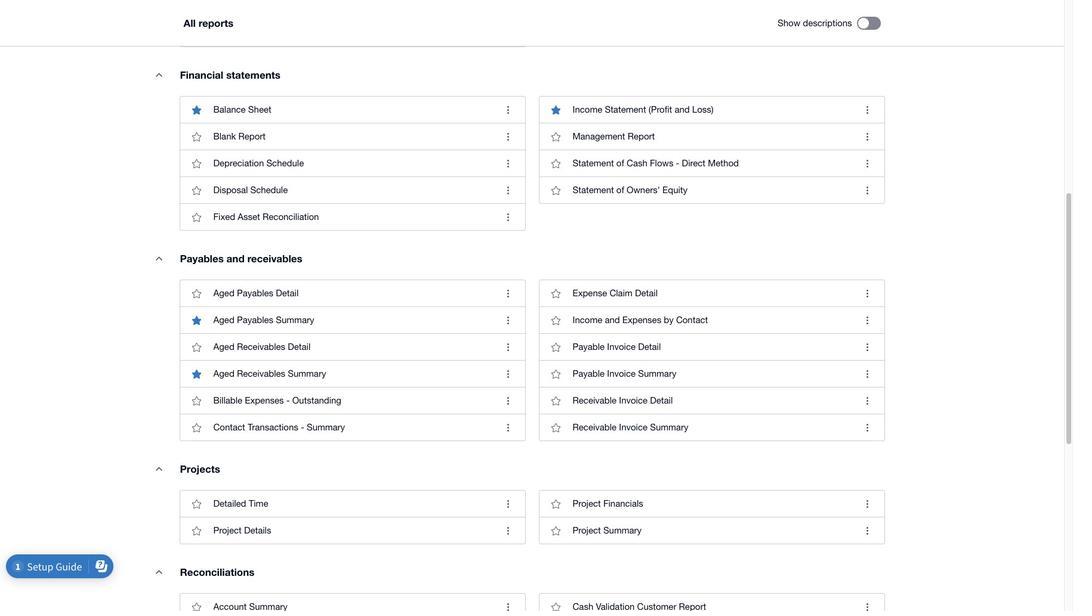 Task type: describe. For each thing, give the bounding box(es) containing it.
sheet
[[248, 105, 271, 115]]

payable invoice summary link
[[539, 361, 884, 387]]

more options image for payable invoice summary
[[856, 362, 879, 386]]

statement for cash
[[573, 158, 614, 168]]

project for project details
[[213, 526, 242, 536]]

more options image for balance sheet
[[496, 98, 520, 122]]

remove favorite image for aged receivables summary
[[185, 362, 209, 386]]

show descriptions
[[778, 18, 852, 28]]

financial statements
[[180, 69, 280, 81]]

expense claim detail link
[[539, 281, 884, 307]]

disposal schedule link
[[180, 177, 525, 204]]

payables and receivables
[[180, 253, 302, 265]]

more options image for statement of cash flows - direct method
[[856, 152, 879, 176]]

receivables
[[247, 253, 302, 265]]

disposal schedule
[[213, 185, 288, 195]]

expenses inside billable expenses - outstanding link
[[245, 396, 284, 406]]

show
[[778, 18, 800, 28]]

favorite image for aged receivables detail
[[185, 336, 209, 359]]

income for income and expenses by contact
[[573, 315, 602, 325]]

variance
[[245, 28, 279, 38]]

income and expenses by contact
[[573, 315, 708, 325]]

favorite image for aged payables detail
[[185, 282, 209, 306]]

aged for aged payables summary
[[213, 315, 234, 325]]

project financials
[[573, 499, 643, 509]]

equity
[[663, 185, 688, 195]]

statements
[[226, 69, 280, 81]]

summary for aged receivables summary
[[288, 369, 326, 379]]

more options image for income statement (profit and loss)
[[856, 98, 879, 122]]

receivables for summary
[[237, 369, 285, 379]]

summary down outstanding
[[307, 423, 345, 433]]

method
[[708, 158, 739, 168]]

summary for receivable invoice summary
[[650, 423, 688, 433]]

receivable for receivable invoice summary
[[573, 423, 617, 433]]

more options image for project summary
[[856, 519, 879, 543]]

more options image for depreciation schedule
[[496, 152, 520, 176]]

project for project summary
[[573, 526, 601, 536]]

depreciation schedule
[[213, 158, 304, 168]]

flows
[[650, 158, 673, 168]]

expand report group image for reconciliations
[[147, 561, 171, 584]]

blank report
[[213, 131, 266, 142]]

and for payables and receivables
[[227, 253, 245, 265]]

income statement (profit and loss) link
[[539, 97, 884, 123]]

aged for aged receivables detail
[[213, 342, 234, 352]]

fixed
[[213, 212, 235, 222]]

0 vertical spatial statement
[[605, 105, 646, 115]]

billable
[[213, 396, 242, 406]]

0 vertical spatial and
[[675, 105, 690, 115]]

more options image for statement of owners' equity
[[856, 179, 879, 202]]

all
[[184, 17, 196, 29]]

contact transactions - summary link
[[180, 414, 525, 441]]

direct
[[682, 158, 705, 168]]

income and expenses by contact link
[[539, 307, 884, 334]]

claim
[[610, 288, 633, 299]]

statement of owners' equity
[[573, 185, 688, 195]]

payable invoice summary
[[573, 369, 676, 379]]

fixed asset reconciliation
[[213, 212, 319, 222]]

detail for aged receivables detail
[[288, 342, 311, 352]]

favorite image for billable expenses - outstanding
[[185, 389, 209, 413]]

aged receivables detail
[[213, 342, 311, 352]]

of for cash
[[616, 158, 624, 168]]

loss)
[[692, 105, 714, 115]]

descriptions
[[803, 18, 852, 28]]

schedule for depreciation schedule
[[266, 158, 304, 168]]

statement of owners' equity link
[[539, 177, 884, 204]]

financial
[[180, 69, 223, 81]]

detail for expense claim detail
[[635, 288, 658, 299]]

payables for aged payables summary
[[237, 315, 273, 325]]

0 horizontal spatial contact
[[213, 423, 245, 433]]

aged receivables summary
[[213, 369, 326, 379]]

aged payables summary link
[[180, 307, 525, 334]]

invoice for receivable invoice detail
[[619, 396, 648, 406]]

detail for aged payables detail
[[276, 288, 299, 299]]

blank report link
[[180, 123, 525, 150]]

payable for payable invoice summary
[[573, 369, 605, 379]]

receivable invoice detail
[[573, 396, 673, 406]]

payable invoice detail link
[[539, 334, 884, 361]]

more options image for detailed time
[[496, 493, 520, 516]]

budget variance link
[[180, 20, 525, 47]]

favorite image for income and expenses by contact
[[544, 309, 568, 333]]

invoice for receivable invoice summary
[[619, 423, 648, 433]]

payable for payable invoice detail
[[573, 342, 605, 352]]

favorite image for receivable invoice summary
[[544, 416, 568, 440]]

aged receivables summary link
[[180, 361, 525, 387]]

detailed
[[213, 499, 246, 509]]

more options image for blank report
[[496, 125, 520, 149]]

project details
[[213, 526, 271, 536]]

favorite image for payable invoice summary
[[544, 362, 568, 386]]

detailed time link
[[180, 491, 525, 518]]

- for outstanding
[[286, 396, 290, 406]]

management report
[[573, 131, 655, 142]]

summary down financials
[[603, 526, 642, 536]]

0 vertical spatial payables
[[180, 253, 224, 265]]

detail for receivable invoice detail
[[650, 396, 673, 406]]

aged receivables detail link
[[180, 334, 525, 361]]

and for income and expenses by contact
[[605, 315, 620, 325]]

summary for aged payables summary
[[276, 315, 314, 325]]

receivable invoice detail link
[[539, 387, 884, 414]]

project details link
[[180, 518, 525, 544]]

statement of cash flows - direct method
[[573, 158, 739, 168]]

summary for payable invoice summary
[[638, 369, 676, 379]]

- inside 'link'
[[676, 158, 679, 168]]

aged for aged payables detail
[[213, 288, 234, 299]]

balance
[[213, 105, 246, 115]]

- for summary
[[301, 423, 304, 433]]

favorite image for management report
[[544, 125, 568, 149]]

aged payables detail link
[[180, 281, 525, 307]]

more options image for billable expenses - outstanding
[[496, 389, 520, 413]]

owners'
[[627, 185, 660, 195]]



Task type: locate. For each thing, give the bounding box(es) containing it.
aged down aged payables detail
[[213, 315, 234, 325]]

payables down aged payables detail
[[237, 315, 273, 325]]

more options image for payable invoice detail
[[856, 336, 879, 359]]

receivable down payable invoice summary
[[573, 396, 617, 406]]

expenses inside income and expenses by contact link
[[622, 315, 661, 325]]

disposal
[[213, 185, 248, 195]]

budget variance
[[213, 28, 279, 38]]

more options image inside income and expenses by contact link
[[856, 309, 879, 333]]

payables for aged payables detail
[[237, 288, 273, 299]]

project inside project details link
[[213, 526, 242, 536]]

remove favorite image inside aged receivables summary link
[[185, 362, 209, 386]]

details
[[244, 526, 271, 536]]

1 payable from the top
[[573, 342, 605, 352]]

1 vertical spatial receivables
[[237, 369, 285, 379]]

payables up "aged payables summary"
[[237, 288, 273, 299]]

favorite image for detailed time
[[185, 493, 209, 516]]

2 vertical spatial and
[[605, 315, 620, 325]]

contact
[[676, 315, 708, 325], [213, 423, 245, 433]]

expense claim detail
[[573, 288, 658, 299]]

detail for payable invoice detail
[[638, 342, 661, 352]]

favorite image for statement of cash flows - direct method
[[544, 152, 568, 176]]

receivable inside 'link'
[[573, 396, 617, 406]]

project down detailed
[[213, 526, 242, 536]]

0 horizontal spatial and
[[227, 253, 245, 265]]

1 report from the left
[[238, 131, 266, 142]]

3 remove favorite image from the top
[[185, 362, 209, 386]]

detail inside 'link'
[[650, 396, 673, 406]]

3 aged from the top
[[213, 342, 234, 352]]

project financials link
[[539, 491, 884, 518]]

aged down "aged payables summary"
[[213, 342, 234, 352]]

2 report from the left
[[628, 131, 655, 142]]

receivable for receivable invoice detail
[[573, 396, 617, 406]]

more options image inside expense claim detail link
[[856, 282, 879, 306]]

receivable down receivable invoice detail
[[573, 423, 617, 433]]

depreciation
[[213, 158, 264, 168]]

invoice for payable invoice summary
[[607, 369, 636, 379]]

1 vertical spatial -
[[286, 396, 290, 406]]

summary up aged receivables detail at bottom left
[[276, 315, 314, 325]]

1 horizontal spatial and
[[605, 315, 620, 325]]

income down expense
[[573, 315, 602, 325]]

0 vertical spatial contact
[[676, 315, 708, 325]]

2 receivables from the top
[[237, 369, 285, 379]]

payable down payable invoice detail
[[573, 369, 605, 379]]

more options image for receivable invoice summary
[[856, 416, 879, 440]]

more options image inside contact transactions - summary link
[[496, 416, 520, 440]]

remove favorite image inside aged payables summary link
[[185, 309, 209, 333]]

more options image for aged receivables summary
[[496, 362, 520, 386]]

1 vertical spatial receivable
[[573, 423, 617, 433]]

0 horizontal spatial expenses
[[245, 396, 284, 406]]

detail up "aged receivables summary"
[[288, 342, 311, 352]]

more options image for aged payables detail
[[496, 282, 520, 306]]

0 horizontal spatial -
[[286, 396, 290, 406]]

0 vertical spatial expenses
[[622, 315, 661, 325]]

invoice inside 'link'
[[619, 396, 648, 406]]

reconciliation
[[263, 212, 319, 222]]

management report link
[[539, 123, 884, 150]]

aged down "payables and receivables"
[[213, 288, 234, 299]]

3 expand report group image from the top
[[147, 561, 171, 584]]

remove favorite image
[[185, 98, 209, 122], [185, 309, 209, 333], [185, 362, 209, 386]]

more options image inside fixed asset reconciliation 'link'
[[496, 205, 520, 229]]

more options image inside statement of cash flows - direct method 'link'
[[856, 152, 879, 176]]

report
[[238, 131, 266, 142], [628, 131, 655, 142]]

detailed time
[[213, 499, 268, 509]]

more options image for receivable invoice detail
[[856, 389, 879, 413]]

receivables down "aged payables summary"
[[237, 342, 285, 352]]

and down expense claim detail
[[605, 315, 620, 325]]

schedule up fixed asset reconciliation
[[250, 185, 288, 195]]

financials
[[603, 499, 643, 509]]

payables down 'fixed'
[[180, 253, 224, 265]]

more options image inside payable invoice detail 'link'
[[856, 336, 879, 359]]

expand report group image
[[147, 247, 171, 271], [147, 457, 171, 481], [147, 561, 171, 584]]

2 income from the top
[[573, 315, 602, 325]]

detail down the income and expenses by contact
[[638, 342, 661, 352]]

1 of from the top
[[616, 158, 624, 168]]

2 receivable from the top
[[573, 423, 617, 433]]

income
[[573, 105, 602, 115], [573, 315, 602, 325]]

invoice inside 'link'
[[607, 342, 636, 352]]

(profit
[[649, 105, 672, 115]]

more options image inside project summary link
[[856, 519, 879, 543]]

1 vertical spatial payable
[[573, 369, 605, 379]]

income up management
[[573, 105, 602, 115]]

0 vertical spatial receivables
[[237, 342, 285, 352]]

more options image for income and expenses by contact
[[856, 309, 879, 333]]

0 horizontal spatial report
[[238, 131, 266, 142]]

1 income from the top
[[573, 105, 602, 115]]

invoice for payable invoice detail
[[607, 342, 636, 352]]

and left the loss)
[[675, 105, 690, 115]]

aged payables summary
[[213, 315, 314, 325]]

2 payable from the top
[[573, 369, 605, 379]]

of
[[616, 158, 624, 168], [616, 185, 624, 195]]

summary
[[276, 315, 314, 325], [288, 369, 326, 379], [638, 369, 676, 379], [307, 423, 345, 433], [650, 423, 688, 433], [603, 526, 642, 536]]

balance sheet
[[213, 105, 271, 115]]

project for project financials
[[573, 499, 601, 509]]

more options image
[[496, 98, 520, 122], [496, 125, 520, 149], [856, 152, 879, 176], [856, 179, 879, 202], [496, 205, 520, 229], [856, 282, 879, 306], [496, 309, 520, 333], [856, 309, 879, 333], [496, 362, 520, 386], [856, 362, 879, 386], [856, 389, 879, 413], [496, 416, 520, 440], [856, 493, 879, 516], [856, 596, 879, 612]]

favorite image inside contact transactions - summary link
[[185, 416, 209, 440]]

statement down management
[[573, 158, 614, 168]]

- right transactions
[[301, 423, 304, 433]]

contact down billable
[[213, 423, 245, 433]]

expense
[[573, 288, 607, 299]]

aged payables detail
[[213, 288, 299, 299]]

favorite image inside payable invoice detail 'link'
[[544, 336, 568, 359]]

of left owners'
[[616, 185, 624, 195]]

detail
[[276, 288, 299, 299], [635, 288, 658, 299], [288, 342, 311, 352], [638, 342, 661, 352], [650, 396, 673, 406]]

0 vertical spatial remove favorite image
[[185, 98, 209, 122]]

favorite image for blank report
[[185, 125, 209, 149]]

more options image inside project details link
[[496, 519, 520, 543]]

payable inside 'link'
[[573, 342, 605, 352]]

statement inside 'link'
[[573, 158, 614, 168]]

reports
[[199, 17, 233, 29]]

more options image inside receivable invoice summary link
[[856, 416, 879, 440]]

1 aged from the top
[[213, 288, 234, 299]]

project down project financials
[[573, 526, 601, 536]]

1 receivables from the top
[[237, 342, 285, 352]]

more options image inside depreciation schedule link
[[496, 152, 520, 176]]

report for management report
[[628, 131, 655, 142]]

asset
[[238, 212, 260, 222]]

favorite image for project financials
[[544, 493, 568, 516]]

more options image for management report
[[856, 125, 879, 149]]

0 vertical spatial -
[[676, 158, 679, 168]]

more options image inside aged payables detail link
[[496, 282, 520, 306]]

1 horizontal spatial expenses
[[622, 315, 661, 325]]

more options image inside detailed time link
[[496, 493, 520, 516]]

- right flows
[[676, 158, 679, 168]]

detail inside 'link'
[[638, 342, 661, 352]]

payable
[[573, 342, 605, 352], [573, 369, 605, 379]]

receivables
[[237, 342, 285, 352], [237, 369, 285, 379]]

- up contact transactions - summary
[[286, 396, 290, 406]]

project inside project summary link
[[573, 526, 601, 536]]

detail up "aged payables summary"
[[276, 288, 299, 299]]

outstanding
[[292, 396, 341, 406]]

favorite image for fixed asset reconciliation
[[185, 205, 209, 229]]

payable invoice detail
[[573, 342, 661, 352]]

and left the receivables
[[227, 253, 245, 265]]

income for income statement (profit and loss)
[[573, 105, 602, 115]]

more options image for fixed asset reconciliation
[[496, 205, 520, 229]]

more options image inside the project financials link
[[856, 493, 879, 516]]

project
[[573, 499, 601, 509], [213, 526, 242, 536], [573, 526, 601, 536]]

more options image inside disposal schedule link
[[496, 179, 520, 202]]

statement for owners'
[[573, 185, 614, 195]]

aged up billable
[[213, 369, 234, 379]]

favorite image for project details
[[185, 519, 209, 543]]

of left the cash
[[616, 158, 624, 168]]

report for blank report
[[238, 131, 266, 142]]

favorite image inside receivable invoice detail 'link'
[[544, 389, 568, 413]]

more options image for disposal schedule
[[496, 179, 520, 202]]

statement left owners'
[[573, 185, 614, 195]]

2 expand report group image from the top
[[147, 457, 171, 481]]

time
[[249, 499, 268, 509]]

statement up management report
[[605, 105, 646, 115]]

payable up payable invoice summary
[[573, 342, 605, 352]]

schedule up disposal schedule
[[266, 158, 304, 168]]

2 remove favorite image from the top
[[185, 309, 209, 333]]

favorite image inside depreciation schedule link
[[185, 152, 209, 176]]

favorite image inside disposal schedule link
[[185, 179, 209, 202]]

more options image for project financials
[[856, 493, 879, 516]]

projects
[[180, 463, 220, 476]]

favorite image
[[185, 125, 209, 149], [544, 125, 568, 149], [185, 282, 209, 306], [185, 336, 209, 359], [544, 362, 568, 386], [544, 389, 568, 413], [185, 416, 209, 440], [544, 416, 568, 440], [185, 493, 209, 516], [185, 519, 209, 543], [544, 519, 568, 543], [185, 596, 209, 612], [544, 596, 568, 612]]

budget
[[213, 28, 243, 38]]

more options image
[[856, 98, 879, 122], [856, 125, 879, 149], [496, 152, 520, 176], [496, 179, 520, 202], [496, 282, 520, 306], [496, 336, 520, 359], [856, 336, 879, 359], [496, 389, 520, 413], [856, 416, 879, 440], [496, 493, 520, 516], [496, 519, 520, 543], [856, 519, 879, 543], [496, 596, 520, 612]]

favorite image for payable invoice detail
[[544, 336, 568, 359]]

payables
[[180, 253, 224, 265], [237, 288, 273, 299], [237, 315, 273, 325]]

1 vertical spatial contact
[[213, 423, 245, 433]]

schedule
[[266, 158, 304, 168], [250, 185, 288, 195]]

blank
[[213, 131, 236, 142]]

contact right by
[[676, 315, 708, 325]]

0 vertical spatial income
[[573, 105, 602, 115]]

1 expand report group image from the top
[[147, 247, 171, 271]]

more options image inside management report link
[[856, 125, 879, 149]]

project summary
[[573, 526, 642, 536]]

invoice up receivable invoice detail
[[607, 369, 636, 379]]

of inside 'link'
[[616, 158, 624, 168]]

receivable invoice summary link
[[539, 414, 884, 441]]

favorite image for project summary
[[544, 519, 568, 543]]

remove favorite image
[[544, 98, 568, 122]]

balance sheet link
[[180, 97, 525, 123]]

2 vertical spatial payables
[[237, 315, 273, 325]]

statement of cash flows - direct method link
[[539, 150, 884, 177]]

more options image inside blank report link
[[496, 125, 520, 149]]

project summary link
[[539, 518, 884, 544]]

more options image inside aged receivables detail link
[[496, 336, 520, 359]]

receivables down aged receivables detail at bottom left
[[237, 369, 285, 379]]

schedule for disposal schedule
[[250, 185, 288, 195]]

1 remove favorite image from the top
[[185, 98, 209, 122]]

billable expenses - outstanding
[[213, 396, 341, 406]]

favorite image for statement of owners' equity
[[544, 179, 568, 202]]

0 vertical spatial payable
[[573, 342, 605, 352]]

receivable invoice summary
[[573, 423, 688, 433]]

more options image for aged payables summary
[[496, 309, 520, 333]]

favorite image inside blank report link
[[185, 125, 209, 149]]

more options image inside billable expenses - outstanding link
[[496, 389, 520, 413]]

2 vertical spatial -
[[301, 423, 304, 433]]

detail right "claim"
[[635, 288, 658, 299]]

summary up receivable invoice detail
[[638, 369, 676, 379]]

1 vertical spatial expenses
[[245, 396, 284, 406]]

more options image inside statement of owners' equity link
[[856, 179, 879, 202]]

4 aged from the top
[[213, 369, 234, 379]]

0 vertical spatial schedule
[[266, 158, 304, 168]]

expand report group image for projects
[[147, 457, 171, 481]]

all reports
[[184, 17, 233, 29]]

remove favorite image for aged payables summary
[[185, 309, 209, 333]]

more options image inside receivable invoice detail 'link'
[[856, 389, 879, 413]]

expand report group image
[[147, 63, 171, 87]]

aged
[[213, 288, 234, 299], [213, 315, 234, 325], [213, 342, 234, 352], [213, 369, 234, 379]]

cash
[[627, 158, 647, 168]]

summary down receivable invoice detail 'link'
[[650, 423, 688, 433]]

more options image for project details
[[496, 519, 520, 543]]

0 vertical spatial expand report group image
[[147, 247, 171, 271]]

1 vertical spatial and
[[227, 253, 245, 265]]

billable expenses - outstanding link
[[180, 387, 525, 414]]

contact transactions - summary
[[213, 423, 345, 433]]

1 vertical spatial of
[[616, 185, 624, 195]]

summary up outstanding
[[288, 369, 326, 379]]

remove favorite image inside 'balance sheet' link
[[185, 98, 209, 122]]

1 vertical spatial schedule
[[250, 185, 288, 195]]

1 vertical spatial statement
[[573, 158, 614, 168]]

remove favorite image for balance sheet
[[185, 98, 209, 122]]

favorite image for depreciation schedule
[[185, 152, 209, 176]]

2 horizontal spatial and
[[675, 105, 690, 115]]

transactions
[[248, 423, 298, 433]]

aged for aged receivables summary
[[213, 369, 234, 379]]

favorite image for receivable invoice detail
[[544, 389, 568, 413]]

by
[[664, 315, 674, 325]]

report right blank
[[238, 131, 266, 142]]

favorite image
[[185, 152, 209, 176], [544, 152, 568, 176], [185, 179, 209, 202], [544, 179, 568, 202], [185, 205, 209, 229], [544, 282, 568, 306], [544, 309, 568, 333], [544, 336, 568, 359], [185, 389, 209, 413], [544, 493, 568, 516]]

1 vertical spatial expand report group image
[[147, 457, 171, 481]]

invoice up payable invoice summary
[[607, 342, 636, 352]]

favorite image inside billable expenses - outstanding link
[[185, 389, 209, 413]]

depreciation schedule link
[[180, 150, 525, 177]]

invoice down receivable invoice detail
[[619, 423, 648, 433]]

0 vertical spatial of
[[616, 158, 624, 168]]

1 horizontal spatial -
[[301, 423, 304, 433]]

2 horizontal spatial -
[[676, 158, 679, 168]]

2 vertical spatial statement
[[573, 185, 614, 195]]

2 of from the top
[[616, 185, 624, 195]]

1 vertical spatial income
[[573, 315, 602, 325]]

favorite image for contact transactions - summary
[[185, 416, 209, 440]]

of for owners'
[[616, 185, 624, 195]]

management
[[573, 131, 625, 142]]

1 vertical spatial remove favorite image
[[185, 309, 209, 333]]

fixed asset reconciliation link
[[180, 204, 525, 231]]

favorite image inside payable invoice summary link
[[544, 362, 568, 386]]

reconciliations
[[180, 567, 254, 579]]

favorite image for expense claim detail
[[544, 282, 568, 306]]

0 vertical spatial receivable
[[573, 396, 617, 406]]

1 horizontal spatial report
[[628, 131, 655, 142]]

invoice up the receivable invoice summary
[[619, 396, 648, 406]]

expenses down "aged receivables summary"
[[245, 396, 284, 406]]

income statement (profit and loss)
[[573, 105, 714, 115]]

more options image for expense claim detail
[[856, 282, 879, 306]]

2 vertical spatial remove favorite image
[[185, 362, 209, 386]]

detail up the receivable invoice summary
[[650, 396, 673, 406]]

1 receivable from the top
[[573, 396, 617, 406]]

more options image inside payable invoice summary link
[[856, 362, 879, 386]]

more options image for contact transactions - summary
[[496, 416, 520, 440]]

expand report group image for payables and receivables
[[147, 247, 171, 271]]

favorite image for disposal schedule
[[185, 179, 209, 202]]

2 vertical spatial expand report group image
[[147, 561, 171, 584]]

report down income statement (profit and loss)
[[628, 131, 655, 142]]

receivables for detail
[[237, 342, 285, 352]]

expenses left by
[[622, 315, 661, 325]]

1 vertical spatial payables
[[237, 288, 273, 299]]

and
[[675, 105, 690, 115], [227, 253, 245, 265], [605, 315, 620, 325]]

-
[[676, 158, 679, 168], [286, 396, 290, 406], [301, 423, 304, 433]]

1 horizontal spatial contact
[[676, 315, 708, 325]]

project up project summary
[[573, 499, 601, 509]]

more options image for aged receivables detail
[[496, 336, 520, 359]]

2 aged from the top
[[213, 315, 234, 325]]



Task type: vqa. For each thing, say whether or not it's contained in the screenshot.
4th AGED from the top
yes



